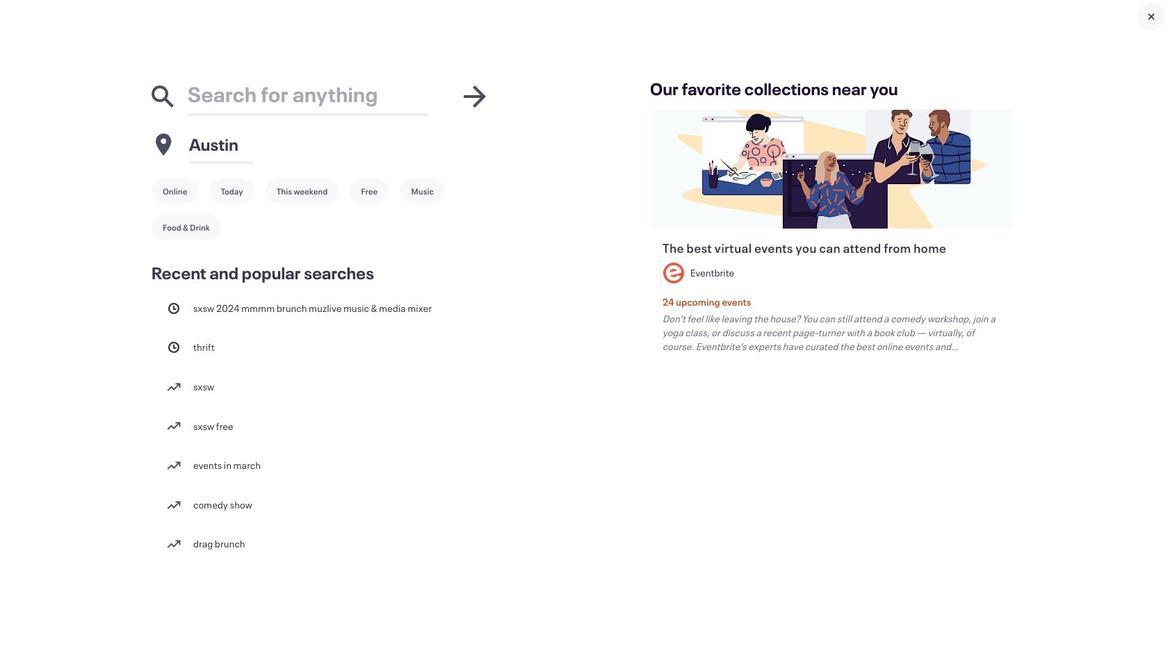 Task type: describe. For each thing, give the bounding box(es) containing it.
run search image
[[458, 80, 492, 113]]

sign up element
[[1118, 14, 1152, 27]]

open search bar element
[[124, 5, 784, 36]]



Task type: locate. For each thing, give the bounding box(es) containing it.
menu
[[149, 289, 511, 564]]

None text field
[[189, 125, 510, 164]]

alert dialog
[[0, 0, 1169, 670]]

homepage header image
[[0, 42, 1169, 381]]

Search for anything search field
[[188, 72, 428, 116]]

collection image for the best virtual events you can attend from home image
[[652, 110, 1013, 230]]



Task type: vqa. For each thing, say whether or not it's contained in the screenshot.
menu
yes



